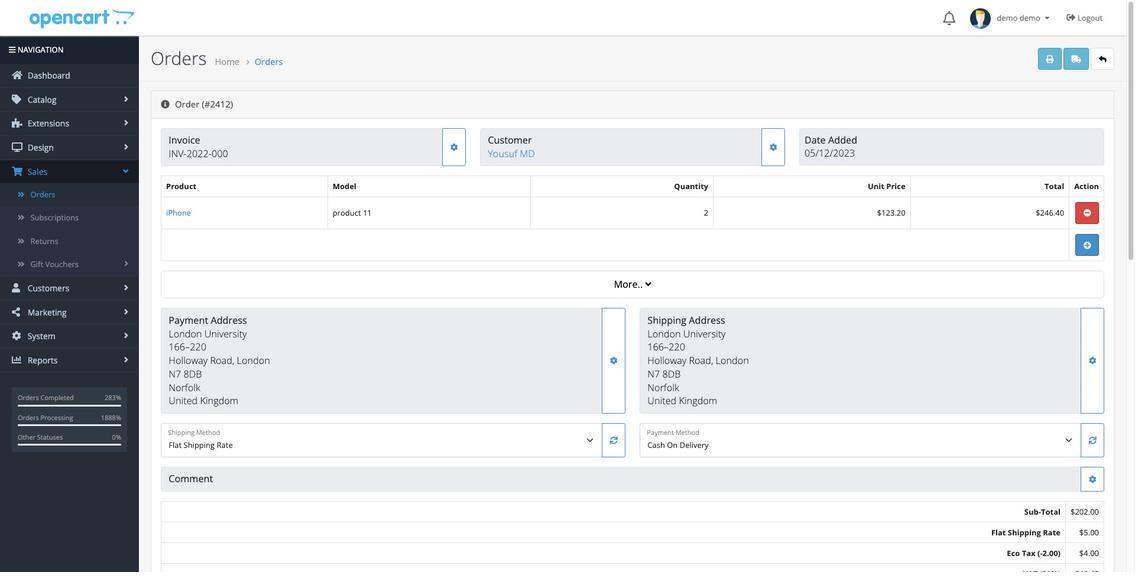 Task type: describe. For each thing, give the bounding box(es) containing it.
design
[[25, 142, 54, 153]]

shopping cart image
[[12, 167, 22, 176]]

eco tax (-2.00)
[[1008, 548, 1061, 559]]

design link
[[0, 136, 139, 159]]

iphone link
[[166, 208, 191, 218]]

11
[[363, 208, 372, 218]]

norfolk for shipping address london university 166–220 holloway road, london n7 8db norfolk united kingdom
[[648, 381, 680, 394]]

catalog link
[[0, 88, 139, 111]]

1 vertical spatial orders link
[[0, 183, 139, 207]]

added
[[829, 133, 858, 146]]

customers
[[25, 283, 69, 294]]

catalog
[[25, 94, 57, 105]]

2 sync image from the left
[[1090, 437, 1097, 445]]

share alt image
[[12, 307, 22, 317]]

gift vouchers
[[30, 259, 79, 270]]

cog image for payment address
[[610, 358, 618, 365]]

price
[[887, 181, 906, 192]]

payment address london university 166–220 holloway road, london n7 8db norfolk united kingdom
[[169, 314, 270, 408]]

gift vouchers link
[[0, 253, 139, 276]]

unit
[[868, 181, 885, 192]]

1 demo from the left
[[998, 12, 1018, 23]]

puzzle piece image
[[12, 119, 22, 128]]

other statuses
[[18, 433, 63, 442]]

283%
[[105, 394, 121, 402]]

order (#2412)
[[173, 98, 233, 110]]

subscriptions
[[30, 213, 79, 223]]

print shipping list image
[[1072, 55, 1082, 63]]

product 11
[[333, 208, 372, 218]]

caret down image
[[1043, 14, 1053, 22]]

n7 for payment address london university 166–220 holloway road, london n7 8db norfolk united kingdom
[[169, 368, 181, 381]]

demo demo link
[[965, 0, 1059, 35]]

dashboard
[[25, 70, 70, 81]]

home link
[[215, 56, 240, 67]]

reports link
[[0, 349, 139, 372]]

dashboard link
[[0, 64, 139, 87]]

back image
[[1100, 55, 1107, 63]]

1 vertical spatial total
[[1042, 507, 1061, 517]]

university for shipping
[[684, 327, 726, 341]]

desktop image
[[12, 143, 22, 152]]

orders up orders processing
[[18, 394, 39, 402]]

kingdom for payment address london university 166–220 holloway road, london n7 8db norfolk united kingdom
[[200, 395, 239, 408]]

$4.00
[[1080, 548, 1100, 559]]

2 demo from the left
[[1020, 12, 1041, 23]]

logout
[[1078, 12, 1103, 23]]

home
[[215, 56, 240, 67]]

$246.40
[[1037, 208, 1065, 218]]

more.. button
[[161, 271, 1105, 299]]

address for shipping address
[[689, 314, 726, 327]]

product
[[333, 208, 361, 218]]

subscriptions link
[[0, 207, 139, 230]]

gift
[[30, 259, 43, 270]]

1 horizontal spatial shipping
[[1009, 528, 1042, 538]]

md
[[520, 147, 535, 160]]

2.00)
[[1043, 548, 1061, 559]]

returns link
[[0, 230, 139, 253]]

rate
[[1044, 528, 1061, 538]]

cog image for shipping address
[[1090, 358, 1097, 365]]

order
[[175, 98, 200, 110]]

customer
[[488, 134, 532, 147]]

2
[[704, 208, 709, 218]]

orders up other
[[18, 413, 39, 422]]

holloway for payment
[[169, 354, 208, 367]]

2022-
[[187, 147, 212, 160]]

shipping inside shipping address london university 166–220 holloway road, london n7 8db norfolk united kingdom
[[648, 314, 687, 327]]

sign out alt image
[[1068, 13, 1076, 22]]

flat shipping rate
[[992, 528, 1061, 538]]

other
[[18, 433, 35, 442]]

date
[[805, 133, 826, 146]]

unit price
[[868, 181, 906, 192]]

road, for payment
[[210, 354, 235, 367]]

sub-total
[[1025, 507, 1061, 517]]

orders processing
[[18, 413, 73, 422]]

system
[[25, 331, 56, 342]]

opencart image
[[28, 7, 135, 29]]

marketing link
[[0, 301, 139, 324]]

statuses
[[37, 433, 63, 442]]

comment
[[169, 473, 213, 486]]

8db for payment address london university 166–220 holloway road, london n7 8db norfolk united kingdom
[[184, 368, 202, 381]]

product
[[166, 181, 197, 192]]

model
[[333, 181, 357, 192]]

vouchers
[[45, 259, 79, 270]]

info circle image
[[161, 100, 170, 109]]

(-
[[1038, 548, 1043, 559]]

customer yousuf md
[[488, 134, 535, 160]]

orders up order
[[151, 46, 207, 70]]

remove image
[[1084, 209, 1092, 217]]



Task type: vqa. For each thing, say whether or not it's contained in the screenshot.
Eco
yes



Task type: locate. For each thing, give the bounding box(es) containing it.
norfolk
[[169, 381, 200, 394], [648, 381, 680, 394]]

1 sync image from the left
[[610, 437, 618, 445]]

invoice
[[169, 134, 200, 147]]

166–220 inside shipping address london university 166–220 holloway road, london n7 8db norfolk united kingdom
[[648, 341, 686, 354]]

cog image inside system link
[[12, 331, 22, 341]]

angle down image
[[646, 280, 652, 290]]

8db inside shipping address london university 166–220 holloway road, london n7 8db norfolk united kingdom
[[663, 368, 681, 381]]

sales
[[25, 166, 47, 177]]

demo demo image
[[971, 8, 992, 29]]

bell image
[[944, 11, 956, 25]]

0 horizontal spatial address
[[211, 314, 247, 327]]

1888%
[[101, 413, 121, 422]]

united for payment address london university 166–220 holloway road, london n7 8db norfolk united kingdom
[[169, 395, 198, 408]]

1 road, from the left
[[210, 354, 235, 367]]

$123.20
[[878, 208, 906, 218]]

address inside payment address london university 166–220 holloway road, london n7 8db norfolk united kingdom
[[211, 314, 247, 327]]

inv-
[[169, 147, 187, 160]]

05/12/2023
[[805, 147, 856, 160]]

shipping
[[648, 314, 687, 327], [1009, 528, 1042, 538]]

road,
[[210, 354, 235, 367], [689, 354, 714, 367]]

plus circle image
[[1084, 242, 1092, 249]]

(#2412)
[[202, 98, 233, 110]]

invoice inv-2022-000
[[169, 134, 228, 160]]

1 norfolk from the left
[[169, 381, 200, 394]]

1 horizontal spatial holloway
[[648, 354, 687, 367]]

eco
[[1008, 548, 1021, 559]]

date added 05/12/2023
[[805, 133, 858, 160]]

0 horizontal spatial holloway
[[169, 354, 208, 367]]

processing
[[41, 413, 73, 422]]

2 norfolk from the left
[[648, 381, 680, 394]]

2 8db from the left
[[663, 368, 681, 381]]

action
[[1075, 181, 1100, 192]]

0 horizontal spatial shipping
[[648, 314, 687, 327]]

address
[[211, 314, 247, 327], [689, 314, 726, 327]]

0 horizontal spatial kingdom
[[200, 395, 239, 408]]

2 address from the left
[[689, 314, 726, 327]]

0 horizontal spatial n7
[[169, 368, 181, 381]]

1 horizontal spatial university
[[684, 327, 726, 341]]

sales link
[[0, 160, 139, 183]]

yousuf
[[488, 147, 518, 160]]

0 horizontal spatial demo
[[998, 12, 1018, 23]]

1 horizontal spatial sync image
[[1090, 437, 1097, 445]]

extensions
[[25, 118, 69, 129]]

orders link
[[255, 56, 283, 67], [0, 183, 139, 207]]

0 horizontal spatial united
[[169, 395, 198, 408]]

kingdom inside shipping address london university 166–220 holloway road, london n7 8db norfolk united kingdom
[[679, 395, 718, 408]]

demo left caret down image
[[1020, 12, 1041, 23]]

1 university from the left
[[205, 327, 247, 341]]

system link
[[0, 325, 139, 348]]

customers link
[[0, 277, 139, 300]]

united inside payment address london university 166–220 holloway road, london n7 8db norfolk united kingdom
[[169, 395, 198, 408]]

166–220 for shipping address
[[648, 341, 686, 354]]

1 united from the left
[[169, 395, 198, 408]]

$5.00
[[1080, 528, 1100, 538]]

holloway inside payment address london university 166–220 holloway road, london n7 8db norfolk united kingdom
[[169, 354, 208, 367]]

user image
[[12, 283, 22, 293]]

university for payment
[[205, 327, 247, 341]]

166–220
[[169, 341, 207, 354], [648, 341, 686, 354]]

united for shipping address london university 166–220 holloway road, london n7 8db norfolk united kingdom
[[648, 395, 677, 408]]

extensions link
[[0, 112, 139, 135]]

chart bar image
[[12, 355, 22, 365]]

166–220 for payment address
[[169, 341, 207, 354]]

0 horizontal spatial 166–220
[[169, 341, 207, 354]]

university inside shipping address london university 166–220 holloway road, london n7 8db norfolk united kingdom
[[684, 327, 726, 341]]

shipping down angle down icon
[[648, 314, 687, 327]]

1 horizontal spatial united
[[648, 395, 677, 408]]

holloway inside shipping address london university 166–220 holloway road, london n7 8db norfolk united kingdom
[[648, 354, 687, 367]]

orders down sales
[[30, 189, 55, 200]]

orders right home
[[255, 56, 283, 67]]

payment
[[169, 314, 208, 327]]

total up rate
[[1042, 507, 1061, 517]]

tag image
[[12, 95, 22, 104]]

address inside shipping address london university 166–220 holloway road, london n7 8db norfolk united kingdom
[[689, 314, 726, 327]]

london
[[169, 327, 202, 341], [648, 327, 681, 341], [237, 354, 270, 367], [716, 354, 749, 367]]

1 horizontal spatial 8db
[[663, 368, 681, 381]]

holloway for shipping
[[648, 354, 687, 367]]

norfolk inside shipping address london university 166–220 holloway road, london n7 8db norfolk united kingdom
[[648, 381, 680, 394]]

tax
[[1023, 548, 1036, 559]]

n7 inside shipping address london university 166–220 holloway road, london n7 8db norfolk united kingdom
[[648, 368, 660, 381]]

000
[[212, 147, 228, 160]]

0 horizontal spatial sync image
[[610, 437, 618, 445]]

address for payment address
[[211, 314, 247, 327]]

sub-
[[1025, 507, 1042, 517]]

reports
[[25, 355, 58, 366]]

university inside payment address london university 166–220 holloway road, london n7 8db norfolk united kingdom
[[205, 327, 247, 341]]

shipping up tax
[[1009, 528, 1042, 538]]

2 holloway from the left
[[648, 354, 687, 367]]

road, inside shipping address london university 166–220 holloway road, london n7 8db norfolk united kingdom
[[689, 354, 714, 367]]

1 horizontal spatial norfolk
[[648, 381, 680, 394]]

1 horizontal spatial 166–220
[[648, 341, 686, 354]]

quantity
[[675, 181, 709, 192]]

1 horizontal spatial demo
[[1020, 12, 1041, 23]]

0 horizontal spatial 8db
[[184, 368, 202, 381]]

norfolk inside payment address london university 166–220 holloway road, london n7 8db norfolk united kingdom
[[169, 381, 200, 394]]

0 vertical spatial orders link
[[255, 56, 283, 67]]

1 horizontal spatial kingdom
[[679, 395, 718, 408]]

0 horizontal spatial orders link
[[0, 183, 139, 207]]

1 vertical spatial shipping
[[1009, 528, 1042, 538]]

166–220 inside payment address london university 166–220 holloway road, london n7 8db norfolk united kingdom
[[169, 341, 207, 354]]

shipping address london university 166–220 holloway road, london n7 8db norfolk united kingdom
[[648, 314, 749, 408]]

more..
[[614, 278, 646, 291]]

0 horizontal spatial road,
[[210, 354, 235, 367]]

0 vertical spatial shipping
[[648, 314, 687, 327]]

orders link up subscriptions
[[0, 183, 139, 207]]

1 horizontal spatial n7
[[648, 368, 660, 381]]

iphone
[[166, 208, 191, 218]]

total up $246.40 at right
[[1045, 181, 1065, 192]]

flat
[[992, 528, 1007, 538]]

united inside shipping address london university 166–220 holloway road, london n7 8db norfolk united kingdom
[[648, 395, 677, 408]]

1 horizontal spatial road,
[[689, 354, 714, 367]]

cog image
[[770, 144, 778, 151], [12, 331, 22, 341], [610, 358, 618, 365], [1090, 358, 1097, 365], [1090, 476, 1097, 484]]

kingdom inside payment address london university 166–220 holloway road, london n7 8db norfolk united kingdom
[[200, 395, 239, 408]]

1 8db from the left
[[184, 368, 202, 381]]

cog image for customer
[[770, 144, 778, 151]]

marketing
[[25, 307, 67, 318]]

2 166–220 from the left
[[648, 341, 686, 354]]

kingdom
[[200, 395, 239, 408], [679, 395, 718, 408]]

university
[[205, 327, 247, 341], [684, 327, 726, 341]]

demo right demo demo icon
[[998, 12, 1018, 23]]

n7
[[169, 368, 181, 381], [648, 368, 660, 381]]

road, for shipping
[[689, 354, 714, 367]]

sync image
[[610, 437, 618, 445], [1090, 437, 1097, 445]]

united
[[169, 395, 198, 408], [648, 395, 677, 408]]

generate image
[[451, 144, 458, 151]]

8db
[[184, 368, 202, 381], [663, 368, 681, 381]]

bars image
[[9, 46, 16, 54]]

orders
[[151, 46, 207, 70], [255, 56, 283, 67], [30, 189, 55, 200], [18, 394, 39, 402], [18, 413, 39, 422]]

yousuf md link
[[488, 147, 535, 160]]

8db inside payment address london university 166–220 holloway road, london n7 8db norfolk united kingdom
[[184, 368, 202, 381]]

navigation
[[16, 44, 64, 55]]

orders completed
[[18, 394, 74, 402]]

home image
[[12, 71, 22, 80]]

orders link right home
[[255, 56, 283, 67]]

1 horizontal spatial address
[[689, 314, 726, 327]]

logout link
[[1059, 0, 1115, 35]]

2 united from the left
[[648, 395, 677, 408]]

norfolk for payment address london university 166–220 holloway road, london n7 8db norfolk united kingdom
[[169, 381, 200, 394]]

0 horizontal spatial university
[[205, 327, 247, 341]]

1 horizontal spatial orders link
[[255, 56, 283, 67]]

n7 for shipping address london university 166–220 holloway road, london n7 8db norfolk united kingdom
[[648, 368, 660, 381]]

road, inside payment address london university 166–220 holloway road, london n7 8db norfolk united kingdom
[[210, 354, 235, 367]]

2 university from the left
[[684, 327, 726, 341]]

demo demo
[[992, 12, 1043, 23]]

1 address from the left
[[211, 314, 247, 327]]

0%
[[112, 433, 121, 442]]

8db for shipping address london university 166–220 holloway road, london n7 8db norfolk united kingdom
[[663, 368, 681, 381]]

1 holloway from the left
[[169, 354, 208, 367]]

1 166–220 from the left
[[169, 341, 207, 354]]

holloway
[[169, 354, 208, 367], [648, 354, 687, 367]]

returns
[[30, 236, 58, 246]]

1 kingdom from the left
[[200, 395, 239, 408]]

2 road, from the left
[[689, 354, 714, 367]]

2 n7 from the left
[[648, 368, 660, 381]]

completed
[[41, 394, 74, 402]]

print invoice image
[[1047, 55, 1055, 63]]

$202.00
[[1071, 507, 1100, 517]]

n7 inside payment address london university 166–220 holloway road, london n7 8db norfolk united kingdom
[[169, 368, 181, 381]]

kingdom for shipping address london university 166–220 holloway road, london n7 8db norfolk united kingdom
[[679, 395, 718, 408]]

2 kingdom from the left
[[679, 395, 718, 408]]

demo
[[998, 12, 1018, 23], [1020, 12, 1041, 23]]

1 n7 from the left
[[169, 368, 181, 381]]

0 vertical spatial total
[[1045, 181, 1065, 192]]

0 horizontal spatial norfolk
[[169, 381, 200, 394]]



